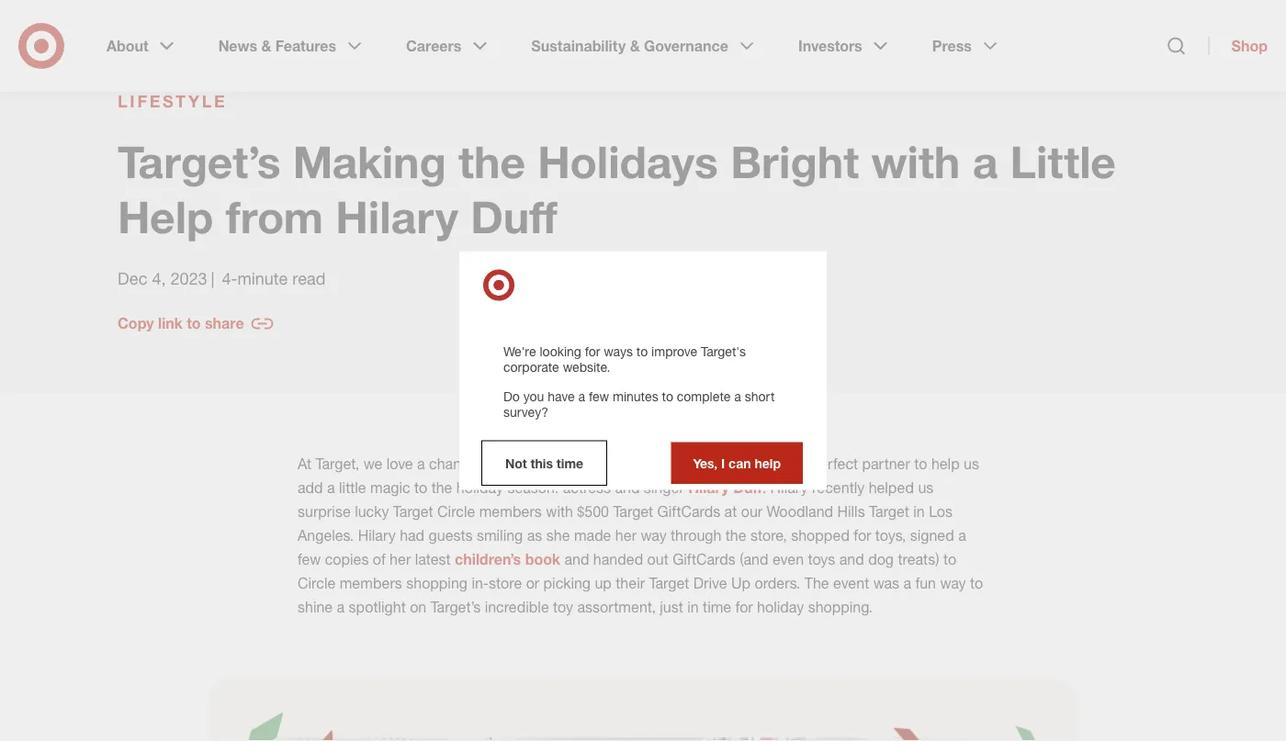 Task type: vqa. For each thing, say whether or not it's contained in the screenshot.
"toy" at the bottom left of page
yes



Task type: locate. For each thing, give the bounding box(es) containing it.
1 vertical spatial way
[[940, 574, 966, 592]]

surprise up angeles.
[[298, 503, 351, 521]]

2 help from the left
[[755, 455, 781, 471]]

we
[[364, 455, 382, 473], [721, 455, 740, 473]]

1 vertical spatial our
[[741, 503, 763, 521]]

and up singer
[[632, 455, 657, 473]]

with
[[871, 135, 960, 189], [546, 503, 573, 521]]

at
[[298, 455, 312, 473]]

giftcards up through
[[657, 503, 720, 521]]

shop
[[1231, 37, 1268, 55]]

circle up shine
[[298, 574, 335, 592]]

0 vertical spatial with
[[871, 135, 960, 189]]

for down up
[[735, 598, 753, 616]]

0 horizontal spatial for
[[585, 343, 600, 359]]

1 vertical spatial target's
[[431, 598, 481, 616]]

incredible
[[485, 598, 549, 616]]

1 horizontal spatial members
[[479, 503, 542, 521]]

0 horizontal spatial we
[[364, 455, 382, 473]]

0 horizontal spatial her
[[390, 551, 411, 568]]

at
[[724, 503, 737, 521]]

lifestyle
[[118, 91, 227, 111]]

1 horizontal spatial help
[[931, 455, 960, 473]]

our inside . hilary recently helped us surprise lucky target circle members with $500 target giftcards at our woodland hills target in los angeles. hilary had guests smiling as she made her way through the store, shopped for toys, signed a few copies of her latest
[[741, 503, 763, 521]]

members
[[479, 503, 542, 521], [340, 574, 402, 592]]

time
[[557, 455, 583, 471], [703, 598, 731, 616]]

0 vertical spatial members
[[479, 503, 542, 521]]

target down at target, we love a chance to surprise our guests, and this year we found the perfect partner to help us add a little magic to the holiday season: actress and singer
[[613, 503, 653, 521]]

was
[[873, 574, 899, 592]]

to
[[187, 314, 201, 332], [636, 343, 648, 359], [662, 388, 673, 404], [481, 455, 494, 473], [914, 455, 927, 473], [414, 479, 427, 497], [943, 551, 956, 568], [970, 574, 983, 592]]

bright
[[730, 135, 859, 189]]

to right ways
[[636, 343, 648, 359]]

signed
[[910, 527, 954, 545]]

surprise
[[498, 455, 551, 473], [298, 503, 351, 521]]

0 vertical spatial duff
[[470, 190, 557, 244]]

help
[[931, 455, 960, 473], [755, 455, 781, 471]]

2 vertical spatial for
[[735, 598, 753, 616]]

year
[[689, 455, 717, 473]]

hilary inside target's making the holidays bright with a little help from hilary duff
[[336, 190, 458, 244]]

us inside at target, we love a chance to surprise our guests, and this year we found the perfect partner to help us add a little magic to the holiday season: actress and singer
[[964, 455, 979, 473]]

our right at
[[741, 503, 763, 521]]

way inside . hilary recently helped us surprise lucky target circle members with $500 target giftcards at our woodland hills target in los angeles. hilary had guests smiling as she made her way through the store, shopped for toys, signed a few copies of her latest
[[641, 527, 667, 545]]

survey?
[[503, 404, 548, 420]]

1 we from the left
[[364, 455, 382, 473]]

in right just
[[687, 598, 699, 616]]

yes, i can help
[[693, 455, 781, 471]]

holiday down orders. at bottom right
[[757, 598, 804, 616]]

holiday inside and handed out giftcards (and even toys and dog treats) to circle members shopping in-store or picking up their target drive up orders. the event was a fun way to shine a spotlight on target's incredible toy assortment, just in time for holiday shopping.
[[757, 598, 804, 616]]

0 vertical spatial our
[[555, 455, 577, 473]]

her
[[615, 527, 637, 545], [390, 551, 411, 568]]

0 horizontal spatial few
[[298, 551, 321, 568]]

2 horizontal spatial for
[[854, 527, 871, 545]]

1 horizontal spatial her
[[615, 527, 637, 545]]

0 horizontal spatial this
[[531, 455, 553, 471]]

time up actress
[[557, 455, 583, 471]]

1 help from the left
[[931, 455, 960, 473]]

the inside target's making the holidays bright with a little help from hilary duff
[[458, 135, 525, 189]]

for
[[585, 343, 600, 359], [854, 527, 871, 545], [735, 598, 753, 616]]

complete
[[677, 388, 731, 404]]

this inside at target, we love a chance to surprise our guests, and this year we found the perfect partner to help us add a little magic to the holiday season: actress and singer
[[661, 455, 685, 473]]

partner
[[862, 455, 910, 473]]

1 horizontal spatial this
[[661, 455, 685, 473]]

season:
[[507, 479, 559, 497]]

0 vertical spatial time
[[557, 455, 583, 471]]

1 horizontal spatial we
[[721, 455, 740, 473]]

giftcards
[[657, 503, 720, 521], [673, 551, 736, 568]]

for inside and handed out giftcards (and even toys and dog treats) to circle members shopping in-store or picking up their target drive up orders. the event was a fun way to shine a spotlight on target's incredible toy assortment, just in time for holiday shopping.
[[735, 598, 753, 616]]

website.
[[563, 359, 610, 375]]

little
[[339, 479, 366, 497]]

we left love
[[364, 455, 382, 473]]

0 vertical spatial for
[[585, 343, 600, 359]]

1 vertical spatial with
[[546, 503, 573, 521]]

1 vertical spatial members
[[340, 574, 402, 592]]

duff inside target's making the holidays bright with a little help from hilary duff
[[470, 190, 557, 244]]

0 vertical spatial holiday
[[456, 479, 503, 497]]

1 horizontal spatial circle
[[437, 503, 475, 521]]

copies
[[325, 551, 369, 568]]

for inside 'we're looking for ways to improve target's corporate website.'
[[585, 343, 600, 359]]

1 horizontal spatial us
[[964, 455, 979, 473]]

minute
[[237, 269, 288, 288]]

1 vertical spatial time
[[703, 598, 731, 616]]

target up just
[[649, 574, 689, 592]]

short
[[745, 388, 775, 404]]

event
[[833, 574, 869, 592]]

target up the toys,
[[869, 503, 909, 521]]

1 this from the left
[[661, 455, 685, 473]]

few down angeles.
[[298, 551, 321, 568]]

our up actress
[[555, 455, 577, 473]]

surprise up season:
[[498, 455, 551, 473]]

1 vertical spatial us
[[918, 479, 934, 497]]

yes, i can help link
[[671, 442, 803, 484]]

target's up help
[[118, 135, 281, 189]]

help up los
[[931, 455, 960, 473]]

for down hills
[[854, 527, 871, 545]]

0 horizontal spatial help
[[755, 455, 781, 471]]

just
[[660, 598, 683, 616]]

0 horizontal spatial target's
[[118, 135, 281, 189]]

1 vertical spatial circle
[[298, 574, 335, 592]]

1 horizontal spatial way
[[940, 574, 966, 592]]

shine
[[298, 598, 333, 616]]

a
[[972, 135, 998, 189], [578, 388, 585, 404], [734, 388, 741, 404], [417, 455, 425, 473], [327, 479, 335, 497], [958, 527, 966, 545], [903, 574, 911, 592], [337, 598, 345, 616]]

1 horizontal spatial target's
[[431, 598, 481, 616]]

the
[[458, 135, 525, 189], [786, 455, 806, 473], [431, 479, 452, 497], [726, 527, 746, 545]]

giftcards inside . hilary recently helped us surprise lucky target circle members with $500 target giftcards at our woodland hills target in los angeles. hilary had guests smiling as she made her way through the store, shopped for toys, signed a few copies of her latest
[[657, 503, 720, 521]]

to left not
[[481, 455, 494, 473]]

smiling
[[477, 527, 523, 545]]

1 horizontal spatial in
[[913, 503, 925, 521]]

way up out
[[641, 527, 667, 545]]

target's inside and handed out giftcards (and even toys and dog treats) to circle members shopping in-store or picking up their target drive up orders. the event was a fun way to shine a spotlight on target's incredible toy assortment, just in time for holiday shopping.
[[431, 598, 481, 616]]

even
[[772, 551, 804, 568]]

shopping
[[406, 574, 468, 592]]

perfect
[[811, 455, 858, 473]]

copy link to share button
[[118, 313, 273, 335]]

1 vertical spatial duff
[[733, 479, 762, 497]]

this
[[661, 455, 685, 473], [531, 455, 553, 471]]

$500
[[577, 503, 609, 521]]

giftcards up drive
[[673, 551, 736, 568]]

a right signed
[[958, 527, 966, 545]]

as
[[527, 527, 542, 545]]

her up handed
[[615, 527, 637, 545]]

0 horizontal spatial holiday
[[456, 479, 503, 497]]

0 vertical spatial target's
[[118, 135, 281, 189]]

us right partner
[[964, 455, 979, 473]]

target's
[[118, 135, 281, 189], [431, 598, 481, 616]]

help up .
[[755, 455, 781, 471]]

1 vertical spatial in
[[687, 598, 699, 616]]

1 horizontal spatial our
[[741, 503, 763, 521]]

holiday down chance on the bottom left
[[456, 479, 503, 497]]

target's down shopping
[[431, 598, 481, 616]]

1 vertical spatial giftcards
[[673, 551, 736, 568]]

los
[[929, 503, 953, 521]]

for inside . hilary recently helped us surprise lucky target circle members with $500 target giftcards at our woodland hills target in los angeles. hilary had guests smiling as she made her way through the store, shopped for toys, signed a few copies of her latest
[[854, 527, 871, 545]]

0 vertical spatial in
[[913, 503, 925, 521]]

0 horizontal spatial surprise
[[298, 503, 351, 521]]

to down signed
[[943, 551, 956, 568]]

members up spotlight
[[340, 574, 402, 592]]

2 we from the left
[[721, 455, 740, 473]]

0 vertical spatial giftcards
[[657, 503, 720, 521]]

1 vertical spatial few
[[298, 551, 321, 568]]

0 horizontal spatial way
[[641, 527, 667, 545]]

help inside at target, we love a chance to surprise our guests, and this year we found the perfect partner to help us add a little magic to the holiday season: actress and singer
[[931, 455, 960, 473]]

a right shine
[[337, 598, 345, 616]]

circle up the guests
[[437, 503, 475, 521]]

handed
[[593, 551, 643, 568]]

1 horizontal spatial few
[[589, 388, 609, 404]]

1 horizontal spatial time
[[703, 598, 731, 616]]

way right fun
[[940, 574, 966, 592]]

magic
[[370, 479, 410, 497]]

yes,
[[693, 455, 718, 471]]

have
[[548, 388, 575, 404]]

members up smiling on the bottom
[[479, 503, 542, 521]]

this right not
[[531, 455, 553, 471]]

few down website.
[[589, 388, 609, 404]]

and up "picking"
[[564, 551, 589, 568]]

to right fun
[[970, 574, 983, 592]]

0 horizontal spatial in
[[687, 598, 699, 616]]

up
[[731, 574, 751, 592]]

in left los
[[913, 503, 925, 521]]

and down guests,
[[615, 479, 640, 497]]

us inside . hilary recently helped us surprise lucky target circle members with $500 target giftcards at our woodland hills target in los angeles. hilary had guests smiling as she made her way through the store, shopped for toys, signed a few copies of her latest
[[918, 479, 934, 497]]

us up los
[[918, 479, 934, 497]]

0 horizontal spatial time
[[557, 455, 583, 471]]

0 horizontal spatial our
[[555, 455, 577, 473]]

1 vertical spatial holiday
[[757, 598, 804, 616]]

store,
[[750, 527, 787, 545]]

time down drive
[[703, 598, 731, 616]]

to inside "do you have a few minutes to complete a short survey?"
[[662, 388, 673, 404]]

1 horizontal spatial holiday
[[757, 598, 804, 616]]

0 vertical spatial few
[[589, 388, 609, 404]]

not this time
[[505, 455, 583, 471]]

we up hilary duff link
[[721, 455, 740, 473]]

and up event
[[839, 551, 864, 568]]

0 horizontal spatial circle
[[298, 574, 335, 592]]

1 vertical spatial for
[[854, 527, 871, 545]]

0 vertical spatial circle
[[437, 503, 475, 521]]

store
[[489, 574, 522, 592]]

for left ways
[[585, 343, 600, 359]]

a left short
[[734, 388, 741, 404]]

1 vertical spatial surprise
[[298, 503, 351, 521]]

members inside and handed out giftcards (and even toys and dog treats) to circle members shopping in-store or picking up their target drive up orders. the event was a fun way to shine a spotlight on target's incredible toy assortment, just in time for holiday shopping.
[[340, 574, 402, 592]]

1 horizontal spatial surprise
[[498, 455, 551, 473]]

her right of
[[390, 551, 411, 568]]

1 horizontal spatial for
[[735, 598, 753, 616]]

toys,
[[875, 527, 906, 545]]

0 horizontal spatial us
[[918, 479, 934, 497]]

0 horizontal spatial members
[[340, 574, 402, 592]]

0 horizontal spatial with
[[546, 503, 573, 521]]

0 vertical spatial surprise
[[498, 455, 551, 473]]

in inside and handed out giftcards (and even toys and dog treats) to circle members shopping in-store or picking up their target drive up orders. the event was a fun way to shine a spotlight on target's incredible toy assortment, just in time for holiday shopping.
[[687, 598, 699, 616]]

1 vertical spatial her
[[390, 551, 411, 568]]

link
[[158, 314, 183, 332]]

making
[[293, 135, 446, 189]]

1 horizontal spatial with
[[871, 135, 960, 189]]

angeles.
[[298, 527, 354, 545]]

0 horizontal spatial duff
[[470, 190, 557, 244]]

0 vertical spatial us
[[964, 455, 979, 473]]

a left little
[[972, 135, 998, 189]]

holidays
[[538, 135, 718, 189]]

to right minutes
[[662, 388, 673, 404]]

0 vertical spatial way
[[641, 527, 667, 545]]

children's
[[455, 551, 521, 568]]

to right link
[[187, 314, 201, 332]]

few inside "do you have a few minutes to complete a short survey?"
[[589, 388, 609, 404]]

this up singer
[[661, 455, 685, 473]]

woodland
[[767, 503, 833, 521]]

dec
[[118, 269, 147, 288]]

at target, we love a chance to surprise our guests, and this year we found the perfect partner to help us add a little magic to the holiday season: actress and singer
[[298, 455, 979, 497]]

a inside target's making the holidays bright with a little help from hilary duff
[[972, 135, 998, 189]]

surprise inside . hilary recently helped us surprise lucky target circle members with $500 target giftcards at our woodland hills target in los angeles. hilary had guests smiling as she made her way through the store, shopped for toys, signed a few copies of her latest
[[298, 503, 351, 521]]

circle
[[437, 503, 475, 521], [298, 574, 335, 592]]

hilary down making
[[336, 190, 458, 244]]



Task type: describe. For each thing, give the bounding box(es) containing it.
not
[[505, 455, 527, 471]]

shopped
[[791, 527, 850, 545]]

dog
[[868, 551, 894, 568]]

or
[[526, 574, 539, 592]]

1 horizontal spatial duff
[[733, 479, 762, 497]]

circle inside and handed out giftcards (and even toys and dog treats) to circle members shopping in-store or picking up their target drive up orders. the event was a fun way to shine a spotlight on target's incredible toy assortment, just in time for holiday shopping.
[[298, 574, 335, 592]]

way inside and handed out giftcards (and even toys and dog treats) to circle members shopping in-store or picking up their target drive up orders. the event was a fun way to shine a spotlight on target's incredible toy assortment, just in time for holiday shopping.
[[940, 574, 966, 592]]

holiday inside at target, we love a chance to surprise our guests, and this year we found the perfect partner to help us add a little magic to the holiday season: actress and singer
[[456, 479, 503, 497]]

actress
[[563, 479, 611, 497]]

a left fun
[[903, 574, 911, 592]]

lifestyle link
[[118, 90, 1168, 112]]

through
[[671, 527, 721, 545]]

chance
[[429, 455, 477, 473]]

to right magic
[[414, 479, 427, 497]]

4,
[[152, 269, 166, 288]]

.
[[762, 479, 766, 497]]

in-
[[472, 574, 489, 592]]

to inside 'we're looking for ways to improve target's corporate website.'
[[636, 343, 648, 359]]

with inside target's making the holidays bright with a little help from hilary duff
[[871, 135, 960, 189]]

help inside the yes, i can help link
[[755, 455, 781, 471]]

our inside at target, we love a chance to surprise our guests, and this year we found the perfect partner to help us add a little magic to the holiday season: actress and singer
[[555, 455, 577, 473]]

latest
[[415, 551, 451, 568]]

members inside . hilary recently helped us surprise lucky target circle members with $500 target giftcards at our woodland hills target in los angeles. hilary had guests smiling as she made her way through the store, shopped for toys, signed a few copies of her latest
[[479, 503, 542, 521]]

hilary duff
[[688, 479, 762, 497]]

(and
[[740, 551, 768, 568]]

hills
[[837, 503, 865, 521]]

minutes
[[613, 388, 658, 404]]

do you have a few minutes to complete a short survey?
[[503, 388, 775, 420]]

their
[[616, 574, 645, 592]]

not this time link
[[483, 442, 605, 484]]

shop link
[[1208, 37, 1268, 55]]

from
[[226, 190, 323, 244]]

little
[[1010, 135, 1116, 189]]

i
[[721, 455, 725, 471]]

treats)
[[898, 551, 939, 568]]

2023
[[170, 269, 207, 288]]

surprise inside at target, we love a chance to surprise our guests, and this year we found the perfect partner to help us add a little magic to the holiday season: actress and singer
[[498, 455, 551, 473]]

copy link to share
[[118, 314, 244, 332]]

corporate
[[503, 359, 559, 375]]

love
[[387, 455, 413, 473]]

to inside button
[[187, 314, 201, 332]]

toys
[[808, 551, 835, 568]]

2 this from the left
[[531, 455, 553, 471]]

recently
[[812, 479, 865, 497]]

hilary right .
[[770, 479, 808, 497]]

fun
[[915, 574, 936, 592]]

up
[[595, 574, 612, 592]]

. hilary recently helped us surprise lucky target circle members with $500 target giftcards at our woodland hills target in los angeles. hilary had guests smiling as she made her way through the store, shopped for toys, signed a few copies of her latest
[[298, 479, 966, 568]]

lucky
[[355, 503, 389, 521]]

children's book link
[[455, 551, 560, 568]]

few inside . hilary recently helped us surprise lucky target circle members with $500 target giftcards at our woodland hills target in los angeles. hilary had guests smiling as she made her way through the store, shopped for toys, signed a few copies of her latest
[[298, 551, 321, 568]]

book
[[525, 551, 560, 568]]

hilary up of
[[358, 527, 396, 545]]

target,
[[316, 455, 359, 473]]

the inside . hilary recently helped us surprise lucky target circle members with $500 target giftcards at our woodland hills target in los angeles. hilary had guests smiling as she made her way through the store, shopped for toys, signed a few copies of her latest
[[726, 527, 746, 545]]

to right partner
[[914, 455, 927, 473]]

looking
[[540, 343, 581, 359]]

4-
[[222, 269, 237, 288]]

dec 4, 2023
[[118, 269, 207, 288]]

had
[[400, 527, 424, 545]]

target's
[[701, 343, 746, 359]]

a right love
[[417, 455, 425, 473]]

we're
[[503, 343, 536, 359]]

she
[[546, 527, 570, 545]]

ways
[[604, 343, 633, 359]]

orders.
[[755, 574, 800, 592]]

drive
[[693, 574, 727, 592]]

assortment,
[[577, 598, 656, 616]]

guests,
[[581, 455, 628, 473]]

a right "have" on the left of page
[[578, 388, 585, 404]]

hilary down 'year'
[[688, 479, 729, 497]]

a inside . hilary recently helped us surprise lucky target circle members with $500 target giftcards at our woodland hills target in los angeles. hilary had guests smiling as she made her way through the store, shopped for toys, signed a few copies of her latest
[[958, 527, 966, 545]]

with inside . hilary recently helped us surprise lucky target circle members with $500 target giftcards at our woodland hills target in los angeles. hilary had guests smiling as she made her way through the store, shopped for toys, signed a few copies of her latest
[[546, 503, 573, 521]]

you
[[523, 388, 544, 404]]

singer
[[644, 479, 684, 497]]

spotlight
[[349, 598, 406, 616]]

circle inside . hilary recently helped us surprise lucky target circle members with $500 target giftcards at our woodland hills target in los angeles. hilary had guests smiling as she made her way through the store, shopped for toys, signed a few copies of her latest
[[437, 503, 475, 521]]

out
[[647, 551, 668, 568]]

giftcards inside and handed out giftcards (and even toys and dog treats) to circle members shopping in-store or picking up their target drive up orders. the event was a fun way to shine a spotlight on target's incredible toy assortment, just in time for holiday shopping.
[[673, 551, 736, 568]]

target's making the holidays bright with a little help from hilary duff
[[118, 135, 1116, 244]]

found
[[744, 455, 782, 473]]

on
[[410, 598, 426, 616]]

hilary duff link
[[688, 479, 762, 497]]

copy
[[118, 314, 154, 332]]

0 vertical spatial her
[[615, 527, 637, 545]]

4-minute read
[[222, 269, 326, 288]]

do
[[503, 388, 520, 404]]

can
[[729, 455, 751, 471]]

a right "add"
[[327, 479, 335, 497]]

time inside and handed out giftcards (and even toys and dog treats) to circle members shopping in-store or picking up their target drive up orders. the event was a fun way to shine a spotlight on target's incredible toy assortment, just in time for holiday shopping.
[[703, 598, 731, 616]]

of
[[373, 551, 385, 568]]

made
[[574, 527, 611, 545]]

share
[[205, 314, 244, 332]]

target up had at bottom
[[393, 503, 433, 521]]

guests
[[429, 527, 473, 545]]

in inside . hilary recently helped us surprise lucky target circle members with $500 target giftcards at our woodland hills target in los angeles. hilary had guests smiling as she made her way through the store, shopped for toys, signed a few copies of her latest
[[913, 503, 925, 521]]

and handed out giftcards (and even toys and dog treats) to circle members shopping in-store or picking up their target drive up orders. the event was a fun way to shine a spotlight on target's incredible toy assortment, just in time for holiday shopping.
[[298, 551, 983, 616]]

target's inside target's making the holidays bright with a little help from hilary duff
[[118, 135, 281, 189]]

read
[[292, 269, 326, 288]]

helped
[[869, 479, 914, 497]]

toy
[[553, 598, 573, 616]]

target inside and handed out giftcards (and even toys and dog treats) to circle members shopping in-store or picking up their target drive up orders. the event was a fun way to shine a spotlight on target's incredible toy assortment, just in time for holiday shopping.
[[649, 574, 689, 592]]



